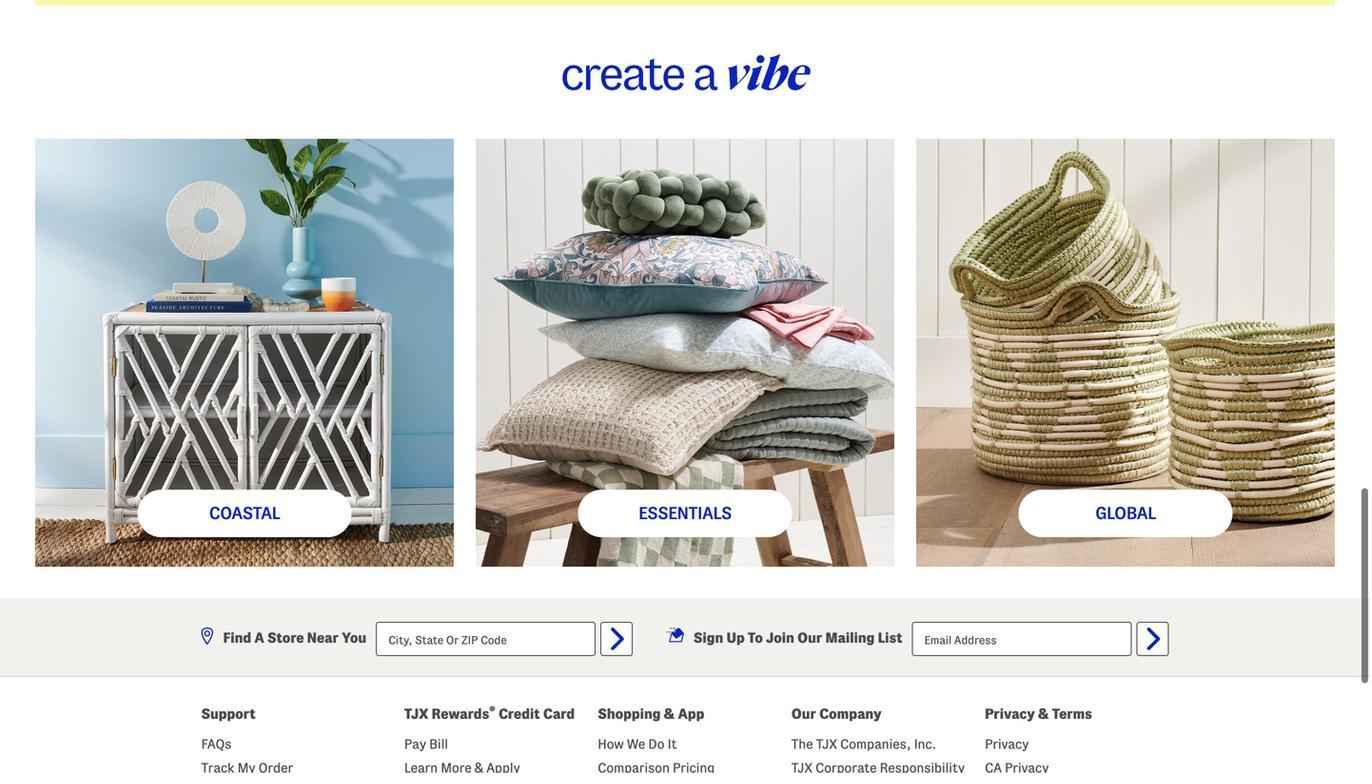 Task type: vqa. For each thing, say whether or not it's contained in the screenshot.
Privacy Link
yes



Task type: describe. For each thing, give the bounding box(es) containing it.
do
[[648, 738, 665, 752]]

near
[[307, 631, 339, 646]]

companies,
[[840, 738, 911, 752]]

store
[[267, 631, 304, 646]]

privacy for privacy & terms
[[985, 707, 1035, 722]]

0 vertical spatial our
[[797, 631, 822, 646]]

list
[[878, 631, 902, 646]]

essentials
[[638, 504, 732, 523]]

support
[[201, 707, 256, 722]]

company
[[819, 707, 882, 722]]

1 vertical spatial our
[[791, 707, 816, 722]]

how we do it
[[598, 738, 677, 752]]

rewards
[[432, 707, 489, 722]]

Find A Store Near You text field
[[376, 622, 596, 657]]

& for terms
[[1038, 707, 1049, 722]]

®
[[489, 705, 495, 717]]

privacy link
[[985, 738, 1029, 752]]

our company
[[791, 707, 882, 722]]

sign up to join our mailing list
[[693, 631, 902, 646]]

coastal link
[[137, 490, 352, 537]]

inc.
[[914, 738, 936, 752]]

terms
[[1052, 707, 1092, 722]]

find
[[223, 631, 251, 646]]

Sign Up To Join Our Mailing List email field
[[912, 622, 1132, 657]]

essentials link
[[578, 490, 792, 537]]

the tjx companies, inc.
[[791, 738, 936, 752]]

how we do it link
[[598, 738, 677, 752]]

tjx inside tjx rewards ® credit card
[[404, 707, 429, 722]]

faqs link
[[201, 738, 232, 752]]

to
[[748, 631, 763, 646]]

1 vertical spatial tjx
[[816, 738, 837, 752]]

mailing
[[825, 631, 875, 646]]

a
[[254, 631, 264, 646]]

pay bill link
[[404, 738, 448, 752]]

pay
[[404, 738, 426, 752]]

card
[[543, 707, 575, 722]]



Task type: locate. For each thing, give the bounding box(es) containing it.
global
[[1095, 504, 1156, 523]]

the tjx companies, inc. link
[[791, 738, 936, 752]]

&
[[664, 707, 675, 722], [1038, 707, 1049, 722]]

we
[[627, 738, 645, 752]]

0 vertical spatial privacy
[[985, 707, 1035, 722]]

faqs
[[201, 738, 232, 752]]

create a vibe image
[[35, 6, 1335, 139]]

join
[[766, 631, 794, 646]]

privacy & terms
[[985, 707, 1092, 722]]

0 vertical spatial tjx
[[404, 707, 429, 722]]

you
[[342, 631, 366, 646]]

the
[[791, 738, 813, 752]]

1 privacy from the top
[[985, 707, 1035, 722]]

None submit
[[601, 622, 633, 657], [1136, 622, 1169, 657], [601, 622, 633, 657], [1136, 622, 1169, 657]]

2 & from the left
[[1038, 707, 1049, 722]]

1 vertical spatial privacy
[[985, 738, 1029, 752]]

privacy
[[985, 707, 1035, 722], [985, 738, 1029, 752]]

how
[[598, 738, 624, 752]]

global link
[[1018, 490, 1233, 537]]

up
[[726, 631, 745, 646]]

1 horizontal spatial tjx
[[816, 738, 837, 752]]

tjx rewards ® credit card
[[404, 705, 575, 722]]

it
[[668, 738, 677, 752]]

2 privacy from the top
[[985, 738, 1029, 752]]

tjx right the
[[816, 738, 837, 752]]

privacy up privacy link
[[985, 707, 1035, 722]]

& for app
[[664, 707, 675, 722]]

our
[[797, 631, 822, 646], [791, 707, 816, 722]]

1 & from the left
[[664, 707, 675, 722]]

privacy down privacy & terms
[[985, 738, 1029, 752]]

1 horizontal spatial &
[[1038, 707, 1049, 722]]

shopping
[[598, 707, 661, 722]]

& left the terms
[[1038, 707, 1049, 722]]

app
[[678, 707, 704, 722]]

0 horizontal spatial tjx
[[404, 707, 429, 722]]

coastal
[[209, 504, 280, 523]]

shopping & app
[[598, 707, 704, 722]]

privacy for privacy link
[[985, 738, 1029, 752]]

credit
[[498, 707, 540, 722]]

pay bill
[[404, 738, 448, 752]]

0 horizontal spatial &
[[664, 707, 675, 722]]

bill
[[429, 738, 448, 752]]

our up the
[[791, 707, 816, 722]]

& left app
[[664, 707, 675, 722]]

tjx
[[404, 707, 429, 722], [816, 738, 837, 752]]

sign
[[693, 631, 723, 646]]

find a store near you link
[[201, 628, 366, 646]]

find a store near you
[[223, 631, 366, 646]]

tjx up pay
[[404, 707, 429, 722]]

our right join
[[797, 631, 822, 646]]



